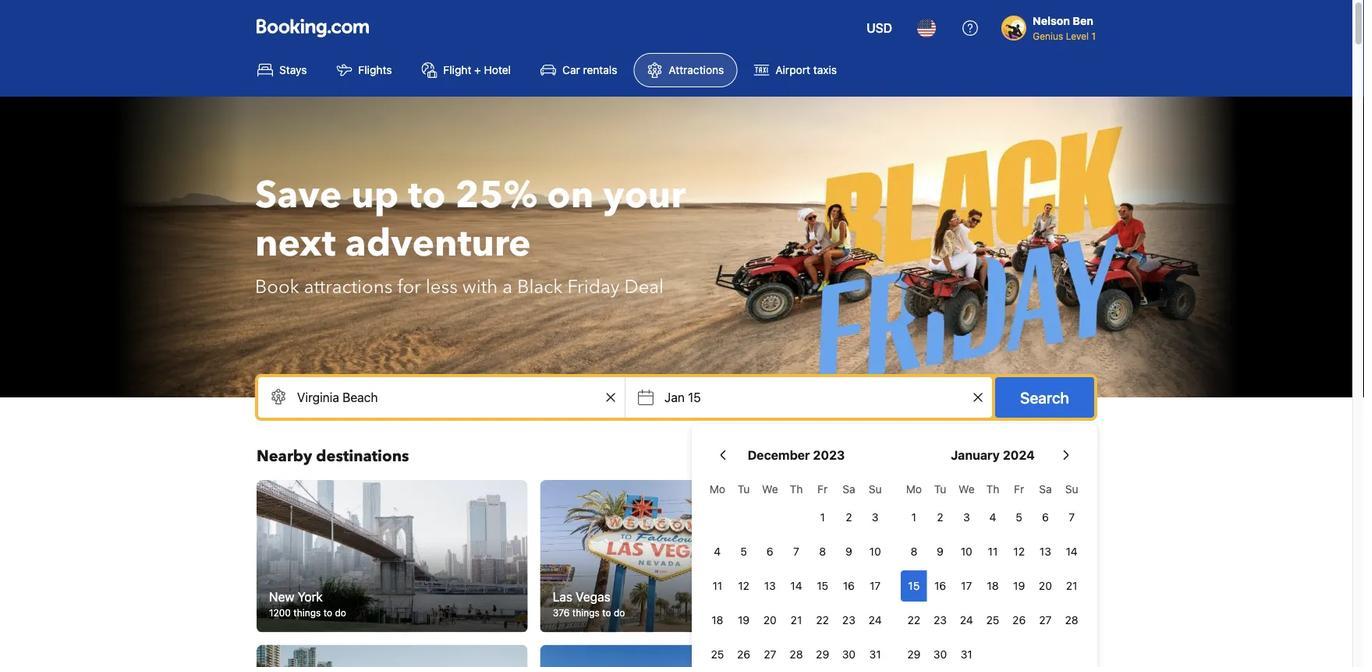 Task type: locate. For each thing, give the bounding box(es) containing it.
search
[[1020, 388, 1069, 407]]

0 horizontal spatial 21
[[791, 614, 802, 627]]

mo for january
[[906, 483, 922, 496]]

13 for the 13 january 2024 option
[[1040, 546, 1051, 558]]

1 vertical spatial 21
[[791, 614, 802, 627]]

th down 'december 2023'
[[790, 483, 803, 496]]

25 inside option
[[711, 649, 724, 661]]

1 for december 2023
[[820, 511, 825, 524]]

0 horizontal spatial 12
[[738, 580, 749, 593]]

25 left 26 december 2023 option
[[711, 649, 724, 661]]

15
[[688, 390, 701, 405], [817, 580, 828, 593], [908, 580, 920, 593]]

1 horizontal spatial 9
[[937, 546, 944, 558]]

20 right the 19 december 2023 option
[[763, 614, 777, 627]]

5 left 6 option
[[740, 546, 747, 558]]

3 do from the left
[[895, 608, 906, 619]]

1 mo from the left
[[710, 483, 725, 496]]

13 inside option
[[1040, 546, 1051, 558]]

13 right "12 january 2024" checkbox
[[1040, 546, 1051, 558]]

3 inside option
[[872, 511, 879, 524]]

14 right the 13 january 2024 option
[[1066, 546, 1078, 558]]

15 right 14 option
[[817, 580, 828, 593]]

8 January 2024 checkbox
[[901, 537, 927, 568]]

to inside las vegas 376 things to do
[[602, 608, 611, 619]]

1 horizontal spatial 27
[[1039, 614, 1052, 627]]

to inside key west 118 things to do
[[884, 608, 892, 619]]

fr up 1 december 2023 checkbox
[[818, 483, 828, 496]]

to down vegas
[[602, 608, 611, 619]]

3 January 2024 checkbox
[[953, 502, 980, 534]]

10 for '10' checkbox
[[961, 546, 972, 558]]

16 inside 16 january 2024 checkbox
[[934, 580, 946, 593]]

1 horizontal spatial 26
[[1013, 614, 1026, 627]]

27 for 27 checkbox
[[764, 649, 776, 661]]

1 inside nelson ben genius level 1
[[1092, 30, 1096, 41]]

2 tu from the left
[[934, 483, 946, 496]]

to
[[408, 170, 446, 221], [323, 608, 332, 619], [602, 608, 611, 619], [884, 608, 892, 619]]

23 December 2023 checkbox
[[836, 605, 862, 636]]

5 left 6 checkbox
[[1016, 511, 1023, 524]]

do inside 'new york 1200 things to do'
[[335, 608, 346, 619]]

6 inside option
[[767, 546, 773, 558]]

24 down west
[[869, 614, 882, 627]]

13 right "12" option
[[764, 580, 776, 593]]

0 horizontal spatial 10
[[869, 546, 881, 558]]

14 inside option
[[1066, 546, 1078, 558]]

1 30 from the left
[[842, 649, 856, 661]]

19 right the 18 december 2023 option
[[738, 614, 750, 627]]

21
[[1066, 580, 1078, 593], [791, 614, 802, 627]]

1 16 from the left
[[843, 580, 855, 593]]

6 December 2023 checkbox
[[757, 537, 783, 568]]

0 vertical spatial 5
[[1016, 511, 1023, 524]]

26 right 25 january 2024 checkbox
[[1013, 614, 1026, 627]]

24 right 23 january 2024 checkbox
[[960, 614, 973, 627]]

attractions link
[[634, 53, 737, 87]]

attractions
[[669, 64, 724, 76]]

19 inside option
[[738, 614, 750, 627]]

20 for 20 december 2023 option
[[763, 614, 777, 627]]

las vegas 376 things to do
[[553, 590, 625, 619]]

7 December 2023 checkbox
[[783, 537, 810, 568]]

0 horizontal spatial 13
[[764, 580, 776, 593]]

do right '1200'
[[335, 608, 346, 619]]

1 horizontal spatial 20
[[1039, 580, 1052, 593]]

2 24 from the left
[[960, 614, 973, 627]]

mo up 4 december 2023 checkbox
[[710, 483, 725, 496]]

5
[[1016, 511, 1023, 524], [740, 546, 747, 558]]

18 inside option
[[712, 614, 723, 627]]

tu down december
[[738, 483, 750, 496]]

nelson
[[1033, 14, 1070, 27]]

21 inside checkbox
[[791, 614, 802, 627]]

1 3 from the left
[[872, 511, 879, 524]]

0 vertical spatial 4
[[989, 511, 996, 524]]

nearby
[[257, 446, 312, 468]]

nelson ben genius level 1
[[1033, 14, 1096, 41]]

20
[[1039, 580, 1052, 593], [763, 614, 777, 627]]

york
[[298, 590, 323, 605]]

0 horizontal spatial 29
[[816, 649, 829, 661]]

2 22 from the left
[[908, 614, 921, 627]]

118
[[836, 608, 851, 619]]

21 January 2024 checkbox
[[1059, 571, 1085, 602]]

1 horizontal spatial 30
[[934, 649, 947, 661]]

2 grid from the left
[[901, 474, 1085, 668]]

0 horizontal spatial th
[[790, 483, 803, 496]]

7
[[1069, 511, 1075, 524], [793, 546, 799, 558]]

17 right 16 december 2023 checkbox
[[870, 580, 881, 593]]

1 horizontal spatial grid
[[901, 474, 1085, 668]]

11 right '10' checkbox
[[988, 546, 998, 558]]

5 for 5 option
[[740, 546, 747, 558]]

2 su from the left
[[1065, 483, 1078, 496]]

we down december
[[762, 483, 778, 496]]

2024
[[1003, 448, 1035, 463]]

18 for the 18 december 2023 option
[[712, 614, 723, 627]]

1 horizontal spatial 13
[[1040, 546, 1051, 558]]

1 horizontal spatial 1
[[912, 511, 917, 524]]

las
[[553, 590, 573, 605]]

1 horizontal spatial 7
[[1069, 511, 1075, 524]]

0 vertical spatial 12
[[1014, 546, 1025, 558]]

0 horizontal spatial 23
[[842, 614, 856, 627]]

2 horizontal spatial 1
[[1092, 30, 1096, 41]]

1 horizontal spatial sa
[[1039, 483, 1052, 496]]

8 inside checkbox
[[911, 546, 917, 558]]

airport taxis link
[[740, 53, 850, 87]]

14
[[1066, 546, 1078, 558], [790, 580, 802, 593]]

things inside key west 118 things to do
[[854, 608, 881, 619]]

we up 3 january 2024 checkbox
[[959, 483, 975, 496]]

fr up 5 january 2024 option
[[1014, 483, 1024, 496]]

17 for the 17 checkbox
[[961, 580, 972, 593]]

2 for december 2023
[[846, 511, 852, 524]]

1 23 from the left
[[842, 614, 856, 627]]

1 tu from the left
[[738, 483, 750, 496]]

1 24 from the left
[[869, 614, 882, 627]]

0 horizontal spatial sa
[[843, 483, 855, 496]]

things for west
[[854, 608, 881, 619]]

4 for 4 december 2023 checkbox
[[714, 546, 721, 558]]

grid
[[704, 474, 888, 668], [901, 474, 1085, 668]]

23
[[842, 614, 856, 627], [934, 614, 947, 627]]

20 right 19 checkbox
[[1039, 580, 1052, 593]]

17 inside 17 december 2023 checkbox
[[870, 580, 881, 593]]

do for vegas
[[614, 608, 625, 619]]

to right '1200'
[[323, 608, 332, 619]]

car rentals
[[562, 64, 617, 76]]

1 horizontal spatial su
[[1065, 483, 1078, 496]]

14 January 2024 checkbox
[[1059, 537, 1085, 568]]

things down west
[[854, 608, 881, 619]]

25 for 25 january 2024 checkbox
[[986, 614, 999, 627]]

30 December 2023 checkbox
[[836, 640, 862, 668]]

23 inside checkbox
[[934, 614, 947, 627]]

12 for "12" option
[[738, 580, 749, 593]]

28 inside option
[[1065, 614, 1078, 627]]

+
[[474, 64, 481, 76]]

0 horizontal spatial we
[[762, 483, 778, 496]]

16
[[843, 580, 855, 593], [934, 580, 946, 593]]

3 inside checkbox
[[963, 511, 970, 524]]

su
[[869, 483, 882, 496], [1065, 483, 1078, 496]]

0 horizontal spatial 22
[[816, 614, 829, 627]]

14 right 13 december 2023 checkbox
[[790, 580, 802, 593]]

1 horizontal spatial do
[[614, 608, 625, 619]]

1 horizontal spatial 15
[[817, 580, 828, 593]]

1 we from the left
[[762, 483, 778, 496]]

24 inside option
[[960, 614, 973, 627]]

su up the 3 option
[[869, 483, 882, 496]]

1 th from the left
[[790, 483, 803, 496]]

2 16 from the left
[[934, 580, 946, 593]]

25 December 2023 checkbox
[[704, 640, 731, 668]]

taxis
[[813, 64, 837, 76]]

0 horizontal spatial 15
[[688, 390, 701, 405]]

8
[[819, 546, 826, 558], [911, 546, 917, 558]]

19
[[1013, 580, 1025, 593], [738, 614, 750, 627]]

book
[[255, 274, 299, 300]]

19 inside checkbox
[[1013, 580, 1025, 593]]

0 horizontal spatial 9
[[846, 546, 852, 558]]

1 vertical spatial 14
[[790, 580, 802, 593]]

1 horizontal spatial 23
[[934, 614, 947, 627]]

4 for 4 january 2024 checkbox
[[989, 511, 996, 524]]

17 inside checkbox
[[961, 580, 972, 593]]

su for 2023
[[869, 483, 882, 496]]

21 inside option
[[1066, 580, 1078, 593]]

1 do from the left
[[335, 608, 346, 619]]

0 vertical spatial 25
[[986, 614, 999, 627]]

22 inside checkbox
[[908, 614, 921, 627]]

3 December 2023 checkbox
[[862, 502, 888, 534]]

1 for january 2024
[[912, 511, 917, 524]]

1 inside checkbox
[[820, 511, 825, 524]]

to right up
[[408, 170, 446, 221]]

31 right '30' option
[[961, 649, 972, 661]]

1 horizontal spatial 17
[[961, 580, 972, 593]]

12 left the 13 january 2024 option
[[1014, 546, 1025, 558]]

12 inside checkbox
[[1014, 546, 1025, 558]]

22 inside option
[[816, 614, 829, 627]]

28
[[1065, 614, 1078, 627], [790, 649, 803, 661]]

th up 4 january 2024 checkbox
[[986, 483, 999, 496]]

1 vertical spatial 18
[[712, 614, 723, 627]]

24 for 24 december 2023 option
[[869, 614, 882, 627]]

22 left 118
[[816, 614, 829, 627]]

2 29 from the left
[[907, 649, 921, 661]]

1 su from the left
[[869, 483, 882, 496]]

1 horizontal spatial 28
[[1065, 614, 1078, 627]]

26 January 2024 checkbox
[[1006, 605, 1032, 636]]

31
[[869, 649, 881, 661], [961, 649, 972, 661]]

15 January 2024 checkbox
[[901, 571, 927, 602]]

0 vertical spatial 14
[[1066, 546, 1078, 558]]

18 left the 19 december 2023 option
[[712, 614, 723, 627]]

1 vertical spatial 12
[[738, 580, 749, 593]]

25 right 24 option
[[986, 614, 999, 627]]

7 January 2024 checkbox
[[1059, 502, 1085, 534]]

9 December 2023 checkbox
[[836, 537, 862, 568]]

16 for 16 december 2023 checkbox
[[843, 580, 855, 593]]

do right 376
[[614, 608, 625, 619]]

9 right 8 january 2024 checkbox
[[937, 546, 944, 558]]

sa up 6 checkbox
[[1039, 483, 1052, 496]]

16 inside 16 december 2023 checkbox
[[843, 580, 855, 593]]

2 things from the left
[[572, 608, 600, 619]]

10 inside option
[[869, 546, 881, 558]]

12 left 13 december 2023 checkbox
[[738, 580, 749, 593]]

sa up 2 december 2023 option
[[843, 483, 855, 496]]

with
[[462, 274, 498, 300]]

0 horizontal spatial 3
[[872, 511, 879, 524]]

0 horizontal spatial 14
[[790, 580, 802, 593]]

2
[[846, 511, 852, 524], [937, 511, 944, 524]]

8 inside checkbox
[[819, 546, 826, 558]]

1 fr from the left
[[818, 483, 828, 496]]

21 right 20 december 2023 option
[[791, 614, 802, 627]]

29
[[816, 649, 829, 661], [907, 649, 921, 661]]

31 inside checkbox
[[869, 649, 881, 661]]

1 horizontal spatial tu
[[934, 483, 946, 496]]

22
[[816, 614, 829, 627], [908, 614, 921, 627]]

10 right "9" "option"
[[961, 546, 972, 558]]

1 horizontal spatial 6
[[1042, 511, 1049, 524]]

1 vertical spatial 26
[[737, 649, 750, 661]]

2 horizontal spatial 15
[[908, 580, 920, 593]]

14 December 2023 checkbox
[[783, 571, 810, 602]]

to inside 'new york 1200 things to do'
[[323, 608, 332, 619]]

do inside las vegas 376 things to do
[[614, 608, 625, 619]]

0 vertical spatial 19
[[1013, 580, 1025, 593]]

27 December 2023 checkbox
[[757, 640, 783, 668]]

0 horizontal spatial grid
[[704, 474, 888, 668]]

18 January 2024 checkbox
[[980, 571, 1006, 602]]

6
[[1042, 511, 1049, 524], [767, 546, 773, 558]]

1 horizontal spatial 18
[[987, 580, 999, 593]]

4
[[989, 511, 996, 524], [714, 546, 721, 558]]

13 inside checkbox
[[764, 580, 776, 593]]

1 vertical spatial 6
[[767, 546, 773, 558]]

to for las vegas
[[602, 608, 611, 619]]

30 inside checkbox
[[842, 649, 856, 661]]

do inside key west 118 things to do
[[895, 608, 906, 619]]

1 horizontal spatial 19
[[1013, 580, 1025, 593]]

1 right level
[[1092, 30, 1096, 41]]

things inside 'new york 1200 things to do'
[[294, 608, 321, 619]]

3 things from the left
[[854, 608, 881, 619]]

1 left 2 checkbox
[[912, 511, 917, 524]]

7 inside checkbox
[[1069, 511, 1075, 524]]

4 December 2023 checkbox
[[704, 537, 731, 568]]

0 horizontal spatial 20
[[763, 614, 777, 627]]

2 do from the left
[[614, 608, 625, 619]]

11
[[988, 546, 998, 558], [713, 580, 722, 593]]

th
[[790, 483, 803, 496], [986, 483, 999, 496]]

31 right '30 december 2023' checkbox
[[869, 649, 881, 661]]

2 9 from the left
[[937, 546, 944, 558]]

26
[[1013, 614, 1026, 627], [737, 649, 750, 661]]

1 22 from the left
[[816, 614, 829, 627]]

0 horizontal spatial 2
[[846, 511, 852, 524]]

25
[[986, 614, 999, 627], [711, 649, 724, 661]]

2 horizontal spatial do
[[895, 608, 906, 619]]

1 horizontal spatial 2
[[937, 511, 944, 524]]

23 down key
[[842, 614, 856, 627]]

0 horizontal spatial 30
[[842, 649, 856, 661]]

1 horizontal spatial 4
[[989, 511, 996, 524]]

21 right 20 january 2024 "checkbox"
[[1066, 580, 1078, 593]]

1 9 from the left
[[846, 546, 852, 558]]

1 29 from the left
[[816, 649, 829, 661]]

25 inside checkbox
[[986, 614, 999, 627]]

deal
[[624, 274, 664, 300]]

23 left 24 option
[[934, 614, 947, 627]]

january 2024
[[951, 448, 1035, 463]]

3 right 2 checkbox
[[963, 511, 970, 524]]

8 right 7 'option'
[[819, 546, 826, 558]]

1 vertical spatial 4
[[714, 546, 721, 558]]

0 vertical spatial 26
[[1013, 614, 1026, 627]]

30 inside option
[[934, 649, 947, 661]]

1200
[[269, 608, 291, 619]]

1 10 from the left
[[869, 546, 881, 558]]

su up the 7 checkbox
[[1065, 483, 1078, 496]]

things down york
[[294, 608, 321, 619]]

1 horizontal spatial things
[[572, 608, 600, 619]]

28 December 2023 checkbox
[[783, 640, 810, 668]]

17 January 2024 checkbox
[[953, 571, 980, 602]]

do right 24 december 2023 option
[[895, 608, 906, 619]]

1 horizontal spatial 29
[[907, 649, 921, 661]]

fr
[[818, 483, 828, 496], [1014, 483, 1024, 496]]

january
[[951, 448, 1000, 463]]

0 vertical spatial 6
[[1042, 511, 1049, 524]]

2 inside option
[[846, 511, 852, 524]]

2 23 from the left
[[934, 614, 947, 627]]

1 inside checkbox
[[912, 511, 917, 524]]

18
[[987, 580, 999, 593], [712, 614, 723, 627]]

27 right 26 option at the right
[[1039, 614, 1052, 627]]

car rentals link
[[527, 53, 631, 87]]

12
[[1014, 546, 1025, 558], [738, 580, 749, 593]]

23 inside checkbox
[[842, 614, 856, 627]]

29 right 28 december 2023 checkbox
[[816, 649, 829, 661]]

2 right 1 december 2023 checkbox
[[846, 511, 852, 524]]

15 December 2023 checkbox
[[810, 571, 836, 602]]

5 for 5 january 2024 option
[[1016, 511, 1023, 524]]

18 inside "checkbox"
[[987, 580, 999, 593]]

1 January 2024 checkbox
[[901, 502, 927, 534]]

0 horizontal spatial 1
[[820, 511, 825, 524]]

20 inside "checkbox"
[[1039, 580, 1052, 593]]

2 mo from the left
[[906, 483, 922, 496]]

0 horizontal spatial 6
[[767, 546, 773, 558]]

2 2 from the left
[[937, 511, 944, 524]]

0 horizontal spatial things
[[294, 608, 321, 619]]

december 2023
[[748, 448, 845, 463]]

14 for 14 option
[[790, 580, 802, 593]]

2 17 from the left
[[961, 580, 972, 593]]

11 for 11 checkbox
[[988, 546, 998, 558]]

30 right 29 january 2024 checkbox
[[934, 649, 947, 661]]

1 2 from the left
[[846, 511, 852, 524]]

30 for '30 december 2023' checkbox
[[842, 649, 856, 661]]

6 for 6 checkbox
[[1042, 511, 1049, 524]]

9
[[846, 546, 852, 558], [937, 546, 944, 558]]

14 for the 14 january 2024 option
[[1066, 546, 1078, 558]]

1 vertical spatial 28
[[790, 649, 803, 661]]

24 inside option
[[869, 614, 882, 627]]

15 right jan
[[688, 390, 701, 405]]

1 horizontal spatial 14
[[1066, 546, 1078, 558]]

grid for december
[[704, 474, 888, 668]]

2 8 from the left
[[911, 546, 917, 558]]

to down west
[[884, 608, 892, 619]]

mo up 1 january 2024 checkbox
[[906, 483, 922, 496]]

30 right 29 checkbox at the right bottom of page
[[842, 649, 856, 661]]

0 horizontal spatial 27
[[764, 649, 776, 661]]

15 cell
[[901, 568, 927, 602]]

13 December 2023 checkbox
[[757, 571, 783, 602]]

friday
[[567, 274, 620, 300]]

31 inside option
[[961, 649, 972, 661]]

do
[[335, 608, 346, 619], [614, 608, 625, 619], [895, 608, 906, 619]]

7 right 6 option
[[793, 546, 799, 558]]

10 right 9 checkbox
[[869, 546, 881, 558]]

las vegas image
[[540, 480, 811, 633]]

1 vertical spatial 20
[[763, 614, 777, 627]]

23 for 23 january 2024 checkbox
[[934, 614, 947, 627]]

29 January 2024 checkbox
[[901, 640, 927, 668]]

0 horizontal spatial 24
[[869, 614, 882, 627]]

1
[[1092, 30, 1096, 41], [820, 511, 825, 524], [912, 511, 917, 524]]

28 inside checkbox
[[790, 649, 803, 661]]

th for january
[[986, 483, 999, 496]]

19 right 18 "checkbox"
[[1013, 580, 1025, 593]]

2 31 from the left
[[961, 649, 972, 661]]

11 left "12" option
[[713, 580, 722, 593]]

1 17 from the left
[[870, 580, 881, 593]]

1 vertical spatial 11
[[713, 580, 722, 593]]

29 for 29 january 2024 checkbox
[[907, 649, 921, 661]]

28 January 2024 checkbox
[[1059, 605, 1085, 636]]

1 horizontal spatial we
[[959, 483, 975, 496]]

1 horizontal spatial 11
[[988, 546, 998, 558]]

1 horizontal spatial th
[[986, 483, 999, 496]]

things
[[294, 608, 321, 619], [572, 608, 600, 619], [854, 608, 881, 619]]

9 inside 9 checkbox
[[846, 546, 852, 558]]

14 inside option
[[790, 580, 802, 593]]

2 horizontal spatial things
[[854, 608, 881, 619]]

1 vertical spatial 19
[[738, 614, 750, 627]]

1 left 2 december 2023 option
[[820, 511, 825, 524]]

1 sa from the left
[[843, 483, 855, 496]]

2 30 from the left
[[934, 649, 947, 661]]

2 we from the left
[[959, 483, 975, 496]]

1 horizontal spatial 24
[[960, 614, 973, 627]]

1 horizontal spatial 25
[[986, 614, 999, 627]]

12 inside option
[[738, 580, 749, 593]]

0 horizontal spatial 25
[[711, 649, 724, 661]]

27 right 26 december 2023 option
[[764, 649, 776, 661]]

3 right 2 december 2023 option
[[872, 511, 879, 524]]

2 for january 2024
[[937, 511, 944, 524]]

30 for '30' option
[[934, 649, 947, 661]]

0 horizontal spatial do
[[335, 608, 346, 619]]

search button
[[995, 378, 1094, 418]]

22 for 22 option
[[816, 614, 829, 627]]

sa
[[843, 483, 855, 496], [1039, 483, 1052, 496]]

0 horizontal spatial 19
[[738, 614, 750, 627]]

6 January 2024 checkbox
[[1032, 502, 1059, 534]]

2 10 from the left
[[961, 546, 972, 558]]

booking.com image
[[257, 19, 369, 37]]

6 inside checkbox
[[1042, 511, 1049, 524]]

9 January 2024 checkbox
[[927, 537, 953, 568]]

0 horizontal spatial 8
[[819, 546, 826, 558]]

9 inside "9" "option"
[[937, 546, 944, 558]]

2 right 1 january 2024 checkbox
[[937, 511, 944, 524]]

15 left 16 january 2024 checkbox
[[908, 580, 920, 593]]

airport
[[776, 64, 810, 76]]

24 December 2023 checkbox
[[862, 605, 888, 636]]

0 horizontal spatial mo
[[710, 483, 725, 496]]

stays
[[279, 64, 307, 76]]

9 right 8 checkbox
[[846, 546, 852, 558]]

december
[[748, 448, 810, 463]]

29 left '30' option
[[907, 649, 921, 661]]

22 December 2023 checkbox
[[810, 605, 836, 636]]

1 horizontal spatial 21
[[1066, 580, 1078, 593]]

0 horizontal spatial 5
[[740, 546, 747, 558]]

2 3 from the left
[[963, 511, 970, 524]]

to inside save up to 25% on your next adventure book attractions for less with a black friday deal
[[408, 170, 446, 221]]

west
[[860, 590, 889, 605]]

17 for 17 december 2023 checkbox
[[870, 580, 881, 593]]

30
[[842, 649, 856, 661], [934, 649, 947, 661]]

0 horizontal spatial 17
[[870, 580, 881, 593]]

things inside las vegas 376 things to do
[[572, 608, 600, 619]]

fr for 2023
[[818, 483, 828, 496]]

10
[[869, 546, 881, 558], [961, 546, 972, 558]]

0 horizontal spatial 16
[[843, 580, 855, 593]]

1 grid from the left
[[704, 474, 888, 668]]

28 right 27 checkbox
[[790, 649, 803, 661]]

10 inside checkbox
[[961, 546, 972, 558]]

0 horizontal spatial 28
[[790, 649, 803, 661]]

2 sa from the left
[[1039, 483, 1052, 496]]

18 right the 17 checkbox
[[987, 580, 999, 593]]

we
[[762, 483, 778, 496], [959, 483, 975, 496]]

19 January 2024 checkbox
[[1006, 571, 1032, 602]]

1 horizontal spatial 22
[[908, 614, 921, 627]]

0 horizontal spatial fr
[[818, 483, 828, 496]]

16 January 2024 checkbox
[[927, 571, 953, 602]]

25 for 25 december 2023 option
[[711, 649, 724, 661]]

2 fr from the left
[[1014, 483, 1024, 496]]

mo
[[710, 483, 725, 496], [906, 483, 922, 496]]

6 for 6 option
[[767, 546, 773, 558]]

save
[[255, 170, 342, 221]]

27 for 27 checkbox at the bottom of the page
[[1039, 614, 1052, 627]]

1 8 from the left
[[819, 546, 826, 558]]

20 inside option
[[763, 614, 777, 627]]

fr for 2024
[[1014, 483, 1024, 496]]

26 right 25 december 2023 option
[[737, 649, 750, 661]]

22 left 23 january 2024 checkbox
[[908, 614, 921, 627]]

1 31 from the left
[[869, 649, 881, 661]]

1 things from the left
[[294, 608, 321, 619]]

7 inside 'option'
[[793, 546, 799, 558]]

1 vertical spatial 25
[[711, 649, 724, 661]]

rentals
[[583, 64, 617, 76]]

tu up 2 checkbox
[[934, 483, 946, 496]]

0 horizontal spatial 7
[[793, 546, 799, 558]]

1 vertical spatial 7
[[793, 546, 799, 558]]

2 inside checkbox
[[937, 511, 944, 524]]

1 horizontal spatial 3
[[963, 511, 970, 524]]

0 vertical spatial 18
[[987, 580, 999, 593]]

11 December 2023 checkbox
[[704, 571, 731, 602]]

27 January 2024 checkbox
[[1032, 605, 1059, 636]]

1 horizontal spatial fr
[[1014, 483, 1024, 496]]

11 January 2024 checkbox
[[980, 537, 1006, 568]]

0 vertical spatial 20
[[1039, 580, 1052, 593]]

8 left "9" "option"
[[911, 546, 917, 558]]

26 for 26 option at the right
[[1013, 614, 1026, 627]]

0 vertical spatial 11
[[988, 546, 998, 558]]

0 vertical spatial 13
[[1040, 546, 1051, 558]]

28 right 27 checkbox at the bottom of the page
[[1065, 614, 1078, 627]]

6 right 5 january 2024 option
[[1042, 511, 1049, 524]]

8 for 8 checkbox
[[819, 546, 826, 558]]

4 left 5 option
[[714, 546, 721, 558]]

6 right 5 option
[[767, 546, 773, 558]]

1 horizontal spatial 12
[[1014, 546, 1025, 558]]

su for 2024
[[1065, 483, 1078, 496]]

7 right 6 checkbox
[[1069, 511, 1075, 524]]

13
[[1040, 546, 1051, 558], [764, 580, 776, 593]]

things down vegas
[[572, 608, 600, 619]]

4 right 3 january 2024 checkbox
[[989, 511, 996, 524]]

10 December 2023 checkbox
[[862, 537, 888, 568]]

8 for 8 january 2024 checkbox
[[911, 546, 917, 558]]

17 right 16 january 2024 checkbox
[[961, 580, 972, 593]]

th for december
[[790, 483, 803, 496]]

sa for 2024
[[1039, 483, 1052, 496]]

new orleans image
[[824, 646, 1095, 668]]

1 vertical spatial 5
[[740, 546, 747, 558]]

2 th from the left
[[986, 483, 999, 496]]

24
[[869, 614, 882, 627], [960, 614, 973, 627]]

10 for 10 december 2023 option
[[869, 546, 881, 558]]

1 horizontal spatial 8
[[911, 546, 917, 558]]



Task type: describe. For each thing, give the bounding box(es) containing it.
key
[[836, 590, 857, 605]]

31 for 31 december 2023 checkbox
[[869, 649, 881, 661]]

nearby destinations
[[257, 446, 409, 468]]

tu for january
[[934, 483, 946, 496]]

26 December 2023 checkbox
[[731, 640, 757, 668]]

stays link
[[244, 53, 320, 87]]

new york 1200 things to do
[[269, 590, 346, 619]]

20 January 2024 checkbox
[[1032, 571, 1059, 602]]

things for vegas
[[572, 608, 600, 619]]

16 for 16 january 2024 checkbox
[[934, 580, 946, 593]]

things for york
[[294, 608, 321, 619]]

5 January 2024 checkbox
[[1006, 502, 1032, 534]]

flights link
[[323, 53, 405, 87]]

18 for 18 "checkbox"
[[987, 580, 999, 593]]

3 for december 2023
[[872, 511, 879, 524]]

do for west
[[895, 608, 906, 619]]

25 January 2024 checkbox
[[980, 605, 1006, 636]]

31 December 2023 checkbox
[[862, 640, 888, 668]]

car
[[562, 64, 580, 76]]

black
[[517, 274, 563, 300]]

your
[[603, 170, 686, 221]]

attractions
[[304, 274, 393, 300]]

13 for 13 december 2023 checkbox
[[764, 580, 776, 593]]

to for key west
[[884, 608, 892, 619]]

3 for january 2024
[[963, 511, 970, 524]]

to for new york
[[323, 608, 332, 619]]

19 December 2023 checkbox
[[731, 605, 757, 636]]

16 December 2023 checkbox
[[836, 571, 862, 602]]

23 for the 23 december 2023 checkbox
[[842, 614, 856, 627]]

1 December 2023 checkbox
[[810, 502, 836, 534]]

10 January 2024 checkbox
[[953, 537, 980, 568]]

12 December 2023 checkbox
[[731, 571, 757, 602]]

flight + hotel
[[443, 64, 511, 76]]

29 for 29 checkbox at the right bottom of page
[[816, 649, 829, 661]]

vegas
[[576, 590, 611, 605]]

13 January 2024 checkbox
[[1032, 537, 1059, 568]]

flight + hotel link
[[408, 53, 524, 87]]

24 for 24 option
[[960, 614, 973, 627]]

7 for 7 'option'
[[793, 546, 799, 558]]

8 December 2023 checkbox
[[810, 537, 836, 568]]

15 inside cell
[[908, 580, 920, 593]]

key west 118 things to do
[[836, 590, 906, 619]]

save up to 25% on your next adventure book attractions for less with a black friday deal
[[255, 170, 686, 300]]

2023
[[813, 448, 845, 463]]

12 for "12 january 2024" checkbox
[[1014, 546, 1025, 558]]

less
[[426, 274, 458, 300]]

ben
[[1073, 14, 1093, 27]]

17 December 2023 checkbox
[[862, 571, 888, 602]]

19 for 19 checkbox
[[1013, 580, 1025, 593]]

flight
[[443, 64, 471, 76]]

2 January 2024 checkbox
[[927, 502, 953, 534]]

jan 15
[[665, 390, 701, 405]]

21 December 2023 checkbox
[[783, 605, 810, 636]]

up
[[351, 170, 399, 221]]

new york image
[[257, 480, 528, 633]]

11 for 11 december 2023 checkbox
[[713, 580, 722, 593]]

18 December 2023 checkbox
[[704, 605, 731, 636]]

9 for "9" "option"
[[937, 546, 944, 558]]

a
[[503, 274, 513, 300]]

usd button
[[857, 9, 902, 47]]

mo for december
[[710, 483, 725, 496]]

grid for january
[[901, 474, 1085, 668]]

flights
[[358, 64, 392, 76]]

376
[[553, 608, 570, 619]]

20 December 2023 checkbox
[[757, 605, 783, 636]]

28 for 28 december 2023 checkbox
[[790, 649, 803, 661]]

28 for the 28 option
[[1065, 614, 1078, 627]]

new
[[269, 590, 294, 605]]

31 for 31 option
[[961, 649, 972, 661]]

21 for 21 checkbox
[[791, 614, 802, 627]]

we for december
[[762, 483, 778, 496]]

21 for 21 option
[[1066, 580, 1078, 593]]

22 January 2024 checkbox
[[901, 605, 927, 636]]

hotel
[[484, 64, 511, 76]]

24 January 2024 checkbox
[[953, 605, 980, 636]]

genius
[[1033, 30, 1063, 41]]

airport taxis
[[776, 64, 837, 76]]

san diego image
[[257, 646, 528, 668]]

Where are you going? search field
[[258, 378, 625, 418]]

31 January 2024 checkbox
[[953, 640, 980, 668]]

we for january
[[959, 483, 975, 496]]

for
[[397, 274, 421, 300]]

tu for december
[[738, 483, 750, 496]]

25%
[[455, 170, 538, 221]]

your account menu nelson ben genius level 1 element
[[1002, 7, 1102, 43]]

23 January 2024 checkbox
[[927, 605, 953, 636]]

usd
[[867, 21, 892, 35]]

2 December 2023 checkbox
[[836, 502, 862, 534]]

20 for 20 january 2024 "checkbox"
[[1039, 580, 1052, 593]]

miami image
[[540, 646, 811, 668]]

5 December 2023 checkbox
[[731, 537, 757, 568]]

7 for the 7 checkbox
[[1069, 511, 1075, 524]]

12 January 2024 checkbox
[[1006, 537, 1032, 568]]

key west image
[[824, 480, 1095, 633]]

sa for 2023
[[843, 483, 855, 496]]

next
[[255, 218, 336, 269]]

4 January 2024 checkbox
[[980, 502, 1006, 534]]

on
[[547, 170, 594, 221]]

do for york
[[335, 608, 346, 619]]

adventure
[[345, 218, 531, 269]]

19 for the 19 december 2023 option
[[738, 614, 750, 627]]

26 for 26 december 2023 option
[[737, 649, 750, 661]]

jan
[[665, 390, 685, 405]]

level
[[1066, 30, 1089, 41]]

9 for 9 checkbox
[[846, 546, 852, 558]]

destinations
[[316, 446, 409, 468]]

30 January 2024 checkbox
[[927, 640, 953, 668]]

22 for 22 checkbox
[[908, 614, 921, 627]]

29 December 2023 checkbox
[[810, 640, 836, 668]]



Task type: vqa. For each thing, say whether or not it's contained in the screenshot.


